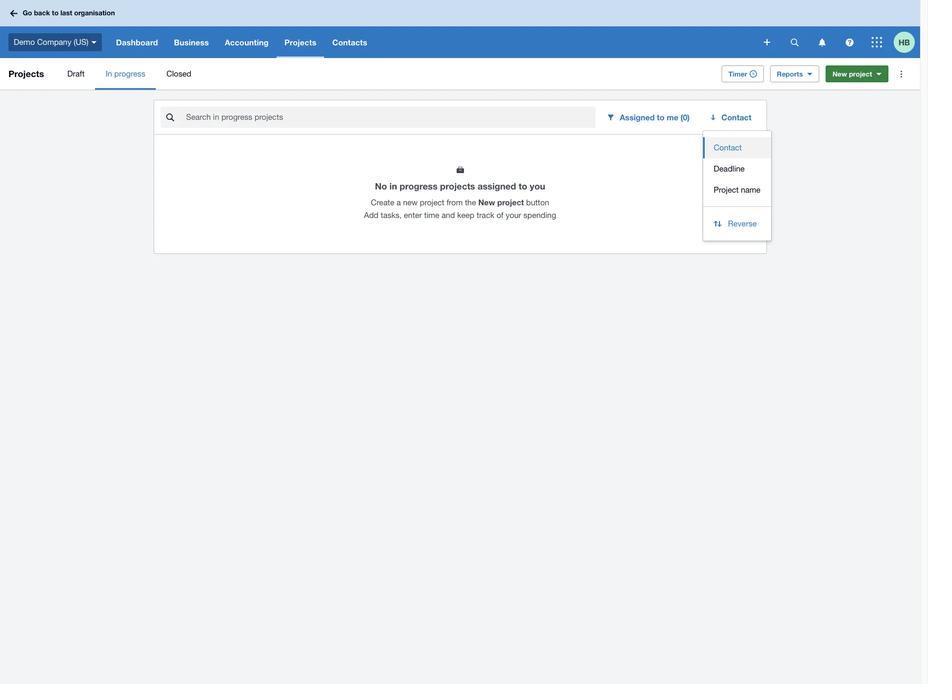 Task type: locate. For each thing, give the bounding box(es) containing it.
svg image left go
[[10, 10, 17, 17]]

dashboard
[[116, 38, 158, 47]]

progress
[[114, 69, 145, 78], [400, 181, 438, 192]]

svg image right (us)
[[91, 41, 97, 44]]

button
[[527, 198, 550, 207]]

timer
[[729, 70, 748, 78]]

navigation containing dashboard
[[108, 26, 757, 58]]

tasks,
[[381, 211, 402, 220]]

3 svg image from the left
[[846, 38, 854, 46]]

1 horizontal spatial svg image
[[819, 38, 826, 46]]

business
[[174, 38, 209, 47]]

your
[[506, 211, 522, 220]]

0 horizontal spatial progress
[[114, 69, 145, 78]]

1 horizontal spatial new
[[833, 70, 848, 78]]

project up your in the top right of the page
[[498, 198, 524, 207]]

svg image
[[10, 10, 17, 17], [872, 37, 883, 48], [765, 39, 771, 45], [91, 41, 97, 44]]

to left last
[[52, 9, 59, 17]]

assigned
[[620, 113, 655, 122]]

in progress link
[[95, 58, 156, 90]]

0 horizontal spatial svg image
[[791, 38, 799, 46]]

banner
[[0, 0, 921, 58]]

accounting button
[[217, 26, 277, 58]]

projects down the demo
[[8, 68, 44, 79]]

no
[[375, 181, 387, 192]]

project inside popup button
[[850, 70, 873, 78]]

group containing contact
[[704, 131, 772, 241]]

0 horizontal spatial projects
[[8, 68, 44, 79]]

contacts
[[333, 38, 368, 47]]

2 vertical spatial to
[[519, 181, 528, 192]]

1 vertical spatial new
[[479, 198, 496, 207]]

1 vertical spatial to
[[657, 113, 665, 122]]

2 horizontal spatial project
[[850, 70, 873, 78]]

in
[[106, 69, 112, 78]]

banner containing hb
[[0, 0, 921, 58]]

contact for contact popup button at the top right of the page
[[722, 113, 752, 122]]

0 horizontal spatial new
[[479, 198, 496, 207]]

contact up contact button
[[722, 113, 752, 122]]

Search in progress projects search field
[[185, 107, 596, 127]]

0 vertical spatial projects
[[285, 38, 317, 47]]

(0)
[[681, 113, 690, 122]]

keep
[[458, 211, 475, 220]]

project up time
[[420, 198, 445, 207]]

create
[[371, 198, 395, 207]]

new
[[403, 198, 418, 207]]

2 horizontal spatial to
[[657, 113, 665, 122]]

0 vertical spatial new
[[833, 70, 848, 78]]

project
[[714, 185, 739, 194]]

projects left the contacts
[[285, 38, 317, 47]]

contact inside contact button
[[714, 143, 743, 152]]

new
[[833, 70, 848, 78], [479, 198, 496, 207]]

demo
[[14, 37, 35, 46]]

a
[[397, 198, 401, 207]]

more options image
[[891, 63, 913, 85]]

me
[[667, 113, 679, 122]]

1 horizontal spatial projects
[[285, 38, 317, 47]]

contact up deadline
[[714, 143, 743, 152]]

last
[[60, 9, 72, 17]]

svg image inside demo company (us) popup button
[[91, 41, 97, 44]]

projects
[[285, 38, 317, 47], [8, 68, 44, 79]]

project
[[850, 70, 873, 78], [498, 198, 524, 207], [420, 198, 445, 207]]

contact
[[722, 113, 752, 122], [714, 143, 743, 152]]

to left me
[[657, 113, 665, 122]]

1 horizontal spatial progress
[[400, 181, 438, 192]]

projects inside dropdown button
[[285, 38, 317, 47]]

the
[[465, 198, 476, 207]]

new inside create a new project from the new project button add tasks, enter time and keep track of your spending
[[479, 198, 496, 207]]

project name button
[[704, 180, 772, 201]]

progress right in
[[114, 69, 145, 78]]

0 vertical spatial progress
[[114, 69, 145, 78]]

new right reports popup button
[[833, 70, 848, 78]]

1 horizontal spatial project
[[498, 198, 524, 207]]

create a new project from the new project button add tasks, enter time and keep track of your spending
[[364, 198, 557, 220]]

assigned
[[478, 181, 517, 192]]

2 horizontal spatial svg image
[[846, 38, 854, 46]]

back
[[34, 9, 50, 17]]

progress up new
[[400, 181, 438, 192]]

2 svg image from the left
[[819, 38, 826, 46]]

new project button
[[826, 66, 889, 82]]

timer button
[[722, 66, 764, 82]]

1 vertical spatial contact
[[714, 143, 743, 152]]

contact inside contact popup button
[[722, 113, 752, 122]]

0 horizontal spatial project
[[420, 198, 445, 207]]

0 horizontal spatial to
[[52, 9, 59, 17]]

0 vertical spatial contact
[[722, 113, 752, 122]]

list box
[[704, 131, 772, 207]]

1 horizontal spatial to
[[519, 181, 528, 192]]

svg image inside go back to last organisation link
[[10, 10, 17, 17]]

time
[[425, 211, 440, 220]]

new up 'track'
[[479, 198, 496, 207]]

project name
[[714, 185, 761, 194]]

svg image
[[791, 38, 799, 46], [819, 38, 826, 46], [846, 38, 854, 46]]

project left more options icon
[[850, 70, 873, 78]]

organisation
[[74, 9, 115, 17]]

draft
[[67, 69, 85, 78]]

to left you
[[519, 181, 528, 192]]

and
[[442, 211, 455, 220]]

group
[[704, 131, 772, 241]]

projects
[[440, 181, 476, 192]]

reverse
[[729, 219, 757, 228]]

0 vertical spatial to
[[52, 9, 59, 17]]

to
[[52, 9, 59, 17], [657, 113, 665, 122], [519, 181, 528, 192]]

name
[[742, 185, 761, 194]]

of
[[497, 211, 504, 220]]

navigation
[[108, 26, 757, 58]]



Task type: describe. For each thing, give the bounding box(es) containing it.
draft link
[[57, 58, 95, 90]]

contact button
[[704, 137, 772, 159]]

go
[[23, 9, 32, 17]]

hb
[[899, 37, 911, 47]]

from
[[447, 198, 463, 207]]

spending
[[524, 211, 557, 220]]

business button
[[166, 26, 217, 58]]

progress inside in progress link
[[114, 69, 145, 78]]

track
[[477, 211, 495, 220]]

contact for contact button
[[714, 143, 743, 152]]

closed
[[167, 69, 191, 78]]

company
[[37, 37, 71, 46]]

demo company (us) button
[[0, 26, 108, 58]]

add
[[364, 211, 379, 220]]

reverse button
[[704, 213, 772, 235]]

in progress
[[106, 69, 145, 78]]

go back to last organisation
[[23, 9, 115, 17]]

(us)
[[74, 37, 89, 46]]

demo company (us)
[[14, 37, 89, 46]]

to inside popup button
[[657, 113, 665, 122]]

list box containing contact
[[704, 131, 772, 207]]

hb button
[[895, 26, 921, 58]]

enter
[[404, 211, 422, 220]]

1 vertical spatial projects
[[8, 68, 44, 79]]

1 vertical spatial progress
[[400, 181, 438, 192]]

dashboard link
[[108, 26, 166, 58]]

you
[[530, 181, 546, 192]]

reports
[[778, 70, 804, 78]]

new inside popup button
[[833, 70, 848, 78]]

contacts button
[[325, 26, 376, 58]]

deadline
[[714, 164, 745, 173]]

reports button
[[771, 66, 820, 82]]

no in progress projects assigned to you
[[375, 181, 546, 192]]

assigned to me (0)
[[620, 113, 690, 122]]

projects button
[[277, 26, 325, 58]]

contact button
[[703, 107, 761, 128]]

assigned to me (0) button
[[600, 107, 699, 128]]

in
[[390, 181, 398, 192]]

accounting
[[225, 38, 269, 47]]

1 svg image from the left
[[791, 38, 799, 46]]

svg image left hb
[[872, 37, 883, 48]]

go back to last organisation link
[[6, 4, 121, 23]]

new project
[[833, 70, 873, 78]]

svg image up reports popup button
[[765, 39, 771, 45]]

closed link
[[156, 58, 202, 90]]

deadline button
[[704, 159, 772, 180]]



Task type: vqa. For each thing, say whether or not it's contained in the screenshot.
Sorting
no



